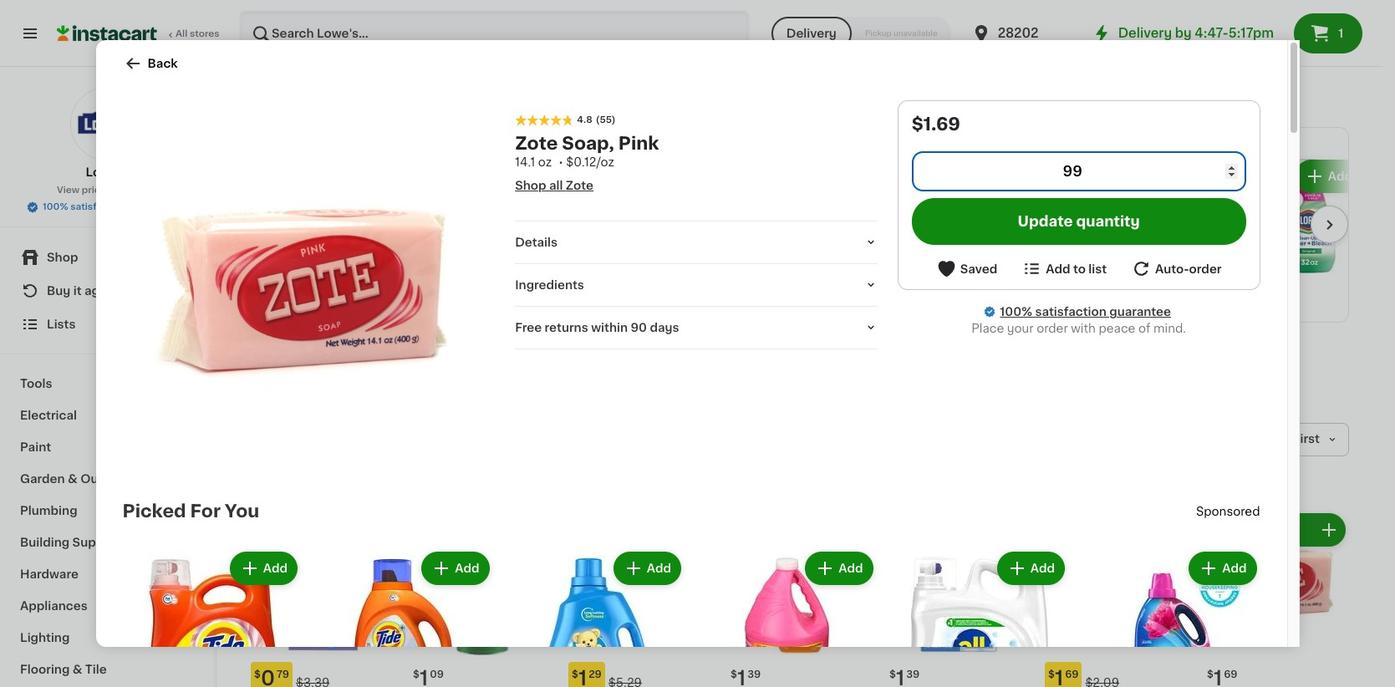 Task type: describe. For each thing, give the bounding box(es) containing it.
order inside button
[[1190, 263, 1222, 275]]

increment quantity of zote soap, pink image
[[1320, 520, 1340, 540]]

hardware
[[20, 569, 79, 580]]

again
[[84, 285, 118, 297]]

flooring & tile link
[[10, 654, 203, 686]]

appliances link
[[10, 590, 203, 622]]

picked
[[123, 503, 186, 520]]

clorox for clorox disinfecting wipes, bleach free cleaning wipes, crisp lemon
[[888, 188, 926, 200]]

1 button
[[1295, 13, 1363, 54]]

details button
[[515, 234, 878, 251]]

all for all
[[271, 370, 286, 382]]

$ inside "$ 7 79"
[[892, 164, 898, 174]]

79 inside "$ 7 79"
[[912, 164, 924, 174]]

90
[[631, 322, 647, 334]]

flooring
[[20, 664, 70, 676]]

update quantity button
[[912, 198, 1247, 245]]

•
[[559, 156, 564, 168]]

free inside clorox disinfecting wipes, bleach free cleaning wipes, crisp lemon
[[974, 222, 1000, 234]]

1 vertical spatial cleaning
[[321, 370, 375, 382]]

ingredients
[[515, 279, 584, 291]]

stores
[[190, 29, 220, 38]]

1 horizontal spatial 100% satisfaction guarantee
[[1001, 306, 1172, 318]]

paint link
[[10, 432, 203, 463]]

auto-order button
[[1132, 258, 1222, 279]]

1 vertical spatial wipes,
[[943, 239, 983, 250]]

225
[[1131, 239, 1153, 250]]

4.8
[[577, 115, 593, 125]]

75 ct
[[888, 255, 918, 267]]

peace
[[1099, 323, 1136, 335]]

ct for 75 ct
[[905, 255, 918, 267]]

by
[[1176, 27, 1192, 39]]

disinfecting for wipes
[[1131, 205, 1202, 217]]

100% satisfaction guarantee inside button
[[43, 202, 177, 212]]

saved
[[961, 263, 998, 275]]

tools
[[20, 378, 52, 390]]

5:17pm
[[1229, 27, 1275, 39]]

for
[[190, 503, 221, 520]]

add to list button
[[1022, 258, 1107, 279]]

1 horizontal spatial spo
[[1197, 506, 1220, 518]]

saved button
[[937, 258, 998, 279]]

view pricing policy
[[57, 186, 146, 195]]

place your order with peace of mind.
[[972, 323, 1187, 335]]

clorox image
[[611, 157, 641, 187]]

add link
[[1249, 157, 1396, 293]]

buy it again link
[[10, 274, 203, 308]]

28202 button
[[972, 10, 1072, 57]]

building
[[20, 537, 70, 549]]

list
[[1089, 263, 1107, 275]]

69 inside $1.69 original price: $2.09 element
[[1066, 670, 1079, 680]]

disinfecting for wipes,
[[888, 205, 959, 217]]

returns
[[545, 322, 589, 334]]

place
[[972, 323, 1005, 335]]

flooring & tile
[[20, 664, 107, 676]]

auto-
[[1156, 263, 1190, 275]]

0 horizontal spatial spo nsored
[[611, 219, 662, 228]]

lists
[[47, 319, 76, 330]]

0 horizontal spatial nsored
[[629, 219, 662, 228]]

auto-order
[[1156, 263, 1222, 275]]

cleaning solution
[[321, 370, 428, 382]]

1 vertical spatial spo nsored
[[1197, 506, 1261, 518]]

buy it again
[[47, 285, 118, 297]]

09
[[430, 670, 444, 680]]

2 39 from the left
[[907, 670, 920, 680]]

your
[[1008, 323, 1034, 335]]

2 69 from the left
[[1225, 670, 1238, 680]]

hardware link
[[10, 559, 203, 590]]

plumbing
[[20, 505, 77, 517]]

bleach
[[931, 222, 971, 234]]

ct for 225 ct
[[1156, 239, 1168, 250]]

it
[[73, 285, 82, 297]]

crisp
[[888, 255, 919, 267]]

cleaning solution link
[[309, 363, 440, 390]]

instacart logo image
[[57, 23, 157, 43]]

1 ct
[[1272, 524, 1292, 536]]

view
[[57, 186, 80, 195]]

appliances
[[20, 600, 88, 612]]

1 for 1
[[1339, 28, 1344, 39]]

all
[[549, 180, 563, 192]]

details
[[515, 237, 558, 248]]

lowe's link
[[70, 87, 143, 181]]

all link
[[254, 363, 303, 390]]

(55) button
[[596, 114, 616, 127]]

add inside add to list button
[[1046, 263, 1071, 275]]

0 horizontal spatial spo
[[611, 219, 629, 228]]

0 vertical spatial wipes,
[[888, 222, 928, 234]]

shop link
[[10, 241, 203, 274]]

all for all stores
[[176, 29, 188, 38]]

mind.
[[1154, 323, 1187, 335]]

oz
[[538, 156, 552, 168]]

delivery by 4:47-5:17pm link
[[1092, 23, 1275, 43]]

29
[[589, 670, 602, 680]]

clorox disinfecting wipes, bleach free cleaning wipes, crisp lemon
[[888, 188, 1000, 267]]

delivery by 4:47-5:17pm
[[1119, 27, 1275, 39]]

plumbing link
[[10, 495, 203, 527]]

1 for 1 ct
[[1272, 524, 1277, 536]]

guarantee inside button
[[129, 202, 177, 212]]

zote soap, pink
[[515, 135, 659, 152]]

225 ct
[[1131, 239, 1168, 250]]



Task type: locate. For each thing, give the bounding box(es) containing it.
0 vertical spatial spo nsored
[[611, 219, 662, 228]]

free
[[974, 222, 1000, 234], [515, 322, 542, 334]]

0 horizontal spatial order
[[1037, 323, 1069, 335]]

1 vertical spatial spo
[[1197, 506, 1220, 518]]

wipes
[[1205, 205, 1241, 217]]

0 horizontal spatial ct
[[905, 255, 918, 267]]

guarantee up of
[[1110, 306, 1172, 318]]

1 disinfecting from the left
[[888, 205, 959, 217]]

building supplies
[[20, 537, 125, 549]]

lemon
[[922, 255, 963, 267]]

clorox inside clorox disinfecting wipes, bleach free cleaning wipes, crisp lemon
[[888, 188, 926, 200]]

100%
[[43, 202, 68, 212], [1001, 306, 1033, 318]]

delivery inside delivery by 4:47-5:17pm link
[[1119, 27, 1173, 39]]

building supplies link
[[10, 527, 203, 559]]

shop up buy
[[47, 252, 78, 263]]

1 vertical spatial 100% satisfaction guarantee
[[1001, 306, 1172, 318]]

1 horizontal spatial order
[[1190, 263, 1222, 275]]

0 vertical spatial 100% satisfaction guarantee
[[43, 202, 177, 212]]

& left "tile"
[[73, 664, 82, 676]]

1 39 from the left
[[748, 670, 761, 680]]

product group
[[1204, 510, 1350, 687], [123, 549, 301, 687], [314, 549, 493, 687], [506, 549, 685, 687], [698, 549, 877, 687], [890, 549, 1069, 687], [1082, 549, 1261, 687]]

1 horizontal spatial 39
[[907, 670, 920, 680]]

14.1 oz • $0.12/oz
[[515, 156, 615, 168]]

1 vertical spatial ct
[[905, 255, 918, 267]]

order down the wipes
[[1190, 263, 1222, 275]]

electrical link
[[10, 400, 203, 432]]

ct right 75
[[905, 255, 918, 267]]

free left returns
[[515, 322, 542, 334]]

$ 7 79
[[892, 163, 924, 183]]

shop for shop all zote
[[515, 180, 547, 192]]

28202
[[998, 27, 1039, 39]]

1 vertical spatial all
[[271, 370, 286, 382]]

0 horizontal spatial all
[[176, 29, 188, 38]]

1 horizontal spatial clorox
[[1131, 188, 1169, 200]]

all stores link
[[57, 10, 221, 57]]

product group containing 1 ct
[[1204, 510, 1350, 687]]

disinfecting up the bleach
[[888, 205, 959, 217]]

cleaning
[[888, 239, 940, 250], [321, 370, 375, 382]]

back
[[148, 58, 178, 69]]

ct for 1 ct
[[1280, 524, 1292, 536]]

nsored up 'remove zote soap, pink' image
[[1220, 506, 1261, 518]]

1 clorox from the left
[[888, 188, 926, 200]]

delivery for delivery by 4:47-5:17pm
[[1119, 27, 1173, 39]]

satisfaction down pricing
[[70, 202, 127, 212]]

guarantee down policy
[[129, 202, 177, 212]]

shop
[[515, 180, 547, 192], [47, 252, 78, 263]]

1 horizontal spatial nsored
[[1220, 506, 1261, 518]]

100% up your
[[1001, 306, 1033, 318]]

order
[[1190, 263, 1222, 275], [1037, 323, 1069, 335]]

1 vertical spatial &
[[73, 664, 82, 676]]

1 vertical spatial 100%
[[1001, 306, 1033, 318]]

outdoors
[[80, 473, 138, 485]]

0 vertical spatial free
[[974, 222, 1000, 234]]

$0.79 original price: $3.39 element
[[251, 662, 396, 687]]

1 horizontal spatial delivery
[[1119, 27, 1173, 39]]

tools link
[[10, 368, 203, 400]]

& for flooring
[[73, 664, 82, 676]]

$1.69 original price: $2.09 element
[[1045, 662, 1191, 687]]

clorox down "$ 7 79"
[[888, 188, 926, 200]]

$0.12/oz
[[566, 156, 615, 168]]

electrical
[[20, 410, 77, 422]]

service type group
[[772, 17, 951, 50]]

within
[[591, 322, 628, 334]]

$1.69
[[912, 115, 961, 133]]

satisfaction inside button
[[70, 202, 127, 212]]

lighting
[[20, 632, 70, 644]]

100% satisfaction guarantee up with
[[1001, 306, 1172, 318]]

1 horizontal spatial ct
[[1156, 239, 1168, 250]]

0 vertical spatial &
[[68, 473, 78, 485]]

garden & outdoors link
[[10, 463, 203, 495]]

0 horizontal spatial 100% satisfaction guarantee
[[43, 202, 177, 212]]

pink
[[619, 135, 659, 152]]

disinfecting inside clorox disinfecting wipes, bleach free cleaning wipes, crisp lemon
[[888, 205, 959, 217]]

100% satisfaction guarantee down view pricing policy link
[[43, 202, 177, 212]]

0 horizontal spatial 39
[[748, 670, 761, 680]]

2 horizontal spatial ct
[[1280, 524, 1292, 536]]

0 vertical spatial nsored
[[629, 219, 662, 228]]

remove zote soap, pink image
[[1224, 520, 1244, 540]]

spo nsored
[[611, 219, 662, 228], [1197, 506, 1261, 518]]

2 vertical spatial ct
[[1280, 524, 1292, 536]]

0 horizontal spatial free
[[515, 322, 542, 334]]

add to list
[[1046, 263, 1107, 275]]

1 vertical spatial satisfaction
[[1036, 306, 1107, 318]]

$
[[892, 164, 898, 174], [254, 670, 261, 680], [413, 670, 420, 680], [572, 670, 579, 680], [731, 670, 738, 680], [890, 670, 896, 680], [1049, 670, 1055, 680], [1208, 670, 1214, 680]]

update
[[1018, 215, 1073, 228]]

0 vertical spatial spo
[[611, 219, 629, 228]]

14.1
[[515, 156, 535, 168]]

0 vertical spatial 100%
[[43, 202, 68, 212]]

0 horizontal spatial 79
[[277, 670, 289, 680]]

1 horizontal spatial 79
[[912, 164, 924, 174]]

1 vertical spatial nsored
[[1220, 506, 1261, 518]]

1 horizontal spatial all
[[271, 370, 286, 382]]

79
[[912, 164, 924, 174], [277, 670, 289, 680]]

$1.29 original price: $5.29 element
[[569, 662, 714, 687]]

spo nsored up 'remove zote soap, pink' image
[[1197, 506, 1261, 518]]

free returns within 90 days
[[515, 322, 680, 334]]

order left with
[[1037, 323, 1069, 335]]

zote
[[515, 135, 558, 152]]

delivery for delivery
[[787, 28, 837, 39]]

wipes, up crisp
[[888, 222, 928, 234]]

days
[[650, 322, 680, 334]]

1 horizontal spatial spo nsored
[[1197, 506, 1261, 518]]

solution
[[378, 370, 428, 382]]

1 vertical spatial free
[[515, 322, 542, 334]]

delivery button
[[772, 17, 852, 50]]

100% satisfaction guarantee button
[[26, 197, 187, 214]]

& for garden
[[68, 473, 78, 485]]

(33.9k)
[[950, 239, 994, 250]]

add inside add link
[[1329, 171, 1353, 183]]

39
[[748, 670, 761, 680], [907, 670, 920, 680]]

free up the (33.9k)
[[974, 222, 1000, 234]]

ct right 225
[[1156, 239, 1168, 250]]

& right garden
[[68, 473, 78, 485]]

buy
[[47, 285, 71, 297]]

cleaning up crisp
[[888, 239, 940, 250]]

1 horizontal spatial cleaning
[[888, 239, 940, 250]]

0 horizontal spatial 69
[[1066, 670, 1079, 680]]

zote soap, pink image
[[136, 114, 484, 462]]

garden & outdoors
[[20, 473, 138, 485]]

lowe's logo image
[[70, 87, 143, 161]]

0 vertical spatial order
[[1190, 263, 1222, 275]]

nsored up the details button
[[629, 219, 662, 228]]

Enter an amount number field
[[912, 151, 1247, 192]]

0 horizontal spatial shop
[[47, 252, 78, 263]]

2 disinfecting from the left
[[1131, 205, 1202, 217]]

1 horizontal spatial guarantee
[[1110, 306, 1172, 318]]

0 vertical spatial all
[[176, 29, 188, 38]]

100% satisfaction guarantee
[[43, 202, 177, 212], [1001, 306, 1172, 318]]

1 horizontal spatial 69
[[1225, 670, 1238, 680]]

of
[[1139, 323, 1151, 335]]

picked for you
[[123, 503, 260, 520]]

spo nsored down clorox image
[[611, 219, 662, 228]]

1 horizontal spatial satisfaction
[[1036, 306, 1107, 318]]

kills 99.9% of cold & flu viruses. image
[[252, 128, 596, 322]]

1 inside button
[[1339, 28, 1344, 39]]

0 vertical spatial cleaning
[[888, 239, 940, 250]]

0 vertical spatial satisfaction
[[70, 202, 127, 212]]

100% down view
[[43, 202, 68, 212]]

to
[[1074, 263, 1086, 275]]

0 horizontal spatial wipes,
[[888, 222, 928, 234]]

clorox disinfecting wipes
[[1131, 188, 1241, 217]]

0 vertical spatial 1
[[1339, 28, 1344, 39]]

0 vertical spatial guarantee
[[129, 202, 177, 212]]

0 horizontal spatial clorox
[[888, 188, 926, 200]]

clorox inside clorox disinfecting wipes
[[1131, 188, 1169, 200]]

1 horizontal spatial shop
[[515, 180, 547, 192]]

0 horizontal spatial cleaning
[[321, 370, 375, 382]]

1 69 from the left
[[1066, 670, 1079, 680]]

lists link
[[10, 308, 203, 341]]

disinfecting
[[888, 205, 959, 217], [1131, 205, 1202, 217]]

1
[[1339, 28, 1344, 39], [1272, 524, 1277, 536]]

0 horizontal spatial disinfecting
[[888, 205, 959, 217]]

0 horizontal spatial guarantee
[[129, 202, 177, 212]]

1 vertical spatial order
[[1037, 323, 1069, 335]]

quantity
[[1077, 215, 1141, 228]]

clorox for clorox disinfecting wipes
[[1131, 188, 1169, 200]]

soap,
[[562, 135, 615, 152]]

cleaning left solution
[[321, 370, 375, 382]]

policy
[[117, 186, 146, 195]]

garden
[[20, 473, 65, 485]]

4.8 (55)
[[577, 115, 616, 125]]

1 vertical spatial shop
[[47, 252, 78, 263]]

all
[[176, 29, 188, 38], [271, 370, 286, 382]]

satisfaction up place your order with peace of mind.
[[1036, 306, 1107, 318]]

0 horizontal spatial delivery
[[787, 28, 837, 39]]

spo
[[611, 219, 629, 228], [1197, 506, 1220, 518]]

0 vertical spatial shop
[[515, 180, 547, 192]]

1 vertical spatial guarantee
[[1110, 306, 1172, 318]]

nsored
[[629, 219, 662, 228], [1220, 506, 1261, 518]]

1 horizontal spatial 100%
[[1001, 306, 1033, 318]]

0 horizontal spatial 100%
[[43, 202, 68, 212]]

add
[[1329, 171, 1353, 183], [1046, 263, 1071, 275], [263, 563, 288, 575], [455, 563, 480, 575], [647, 563, 672, 575], [839, 563, 864, 575], [1031, 563, 1055, 575], [1223, 563, 1247, 575]]

shop for shop
[[47, 252, 78, 263]]

add button
[[1297, 162, 1362, 192], [231, 554, 296, 584], [423, 554, 488, 584], [615, 554, 680, 584], [807, 554, 872, 584], [999, 554, 1064, 584], [1191, 554, 1256, 584]]

disinfecting up 225 ct
[[1131, 205, 1202, 217]]

1 horizontal spatial 1
[[1339, 28, 1344, 39]]

delivery inside delivery button
[[787, 28, 837, 39]]

0 vertical spatial ct
[[1156, 239, 1168, 250]]

zote
[[566, 180, 594, 192]]

1 vertical spatial 1
[[1272, 524, 1277, 536]]

wipes,
[[888, 222, 928, 234], [943, 239, 983, 250]]

(55)
[[596, 115, 616, 125]]

wipes, down the bleach
[[943, 239, 983, 250]]

supplies
[[72, 537, 125, 549]]

2 clorox from the left
[[1131, 188, 1169, 200]]

shop down the 14.1
[[515, 180, 547, 192]]

ct left increment quantity of zote soap, pink icon
[[1280, 524, 1292, 536]]

0 vertical spatial 79
[[912, 164, 924, 174]]

None search field
[[239, 10, 750, 57]]

7
[[898, 163, 910, 183]]

clorox up the "quantity"
[[1131, 188, 1169, 200]]

75
[[888, 255, 903, 267]]

1 horizontal spatial wipes,
[[943, 239, 983, 250]]

lighting link
[[10, 622, 203, 654]]

100% satisfaction guarantee link
[[1001, 304, 1172, 320]]

with
[[1072, 323, 1096, 335]]

1 vertical spatial 79
[[277, 670, 289, 680]]

pricing
[[82, 186, 115, 195]]

1 horizontal spatial disinfecting
[[1131, 205, 1202, 217]]

disinfecting inside clorox disinfecting wipes
[[1131, 205, 1202, 217]]

0 horizontal spatial satisfaction
[[70, 202, 127, 212]]

1 horizontal spatial free
[[974, 222, 1000, 234]]

shop all zote
[[515, 180, 594, 192]]

view pricing policy link
[[57, 184, 156, 197]]

tile
[[85, 664, 107, 676]]

100% inside button
[[43, 202, 68, 212]]

cleaning inside clorox disinfecting wipes, bleach free cleaning wipes, crisp lemon
[[888, 239, 940, 250]]

0 horizontal spatial 1
[[1272, 524, 1277, 536]]



Task type: vqa. For each thing, say whether or not it's contained in the screenshot.
same- in Yes! You can get Wholesale products delivered same-day in as fast as one hour from stores near you using the Instacart app or website.
no



